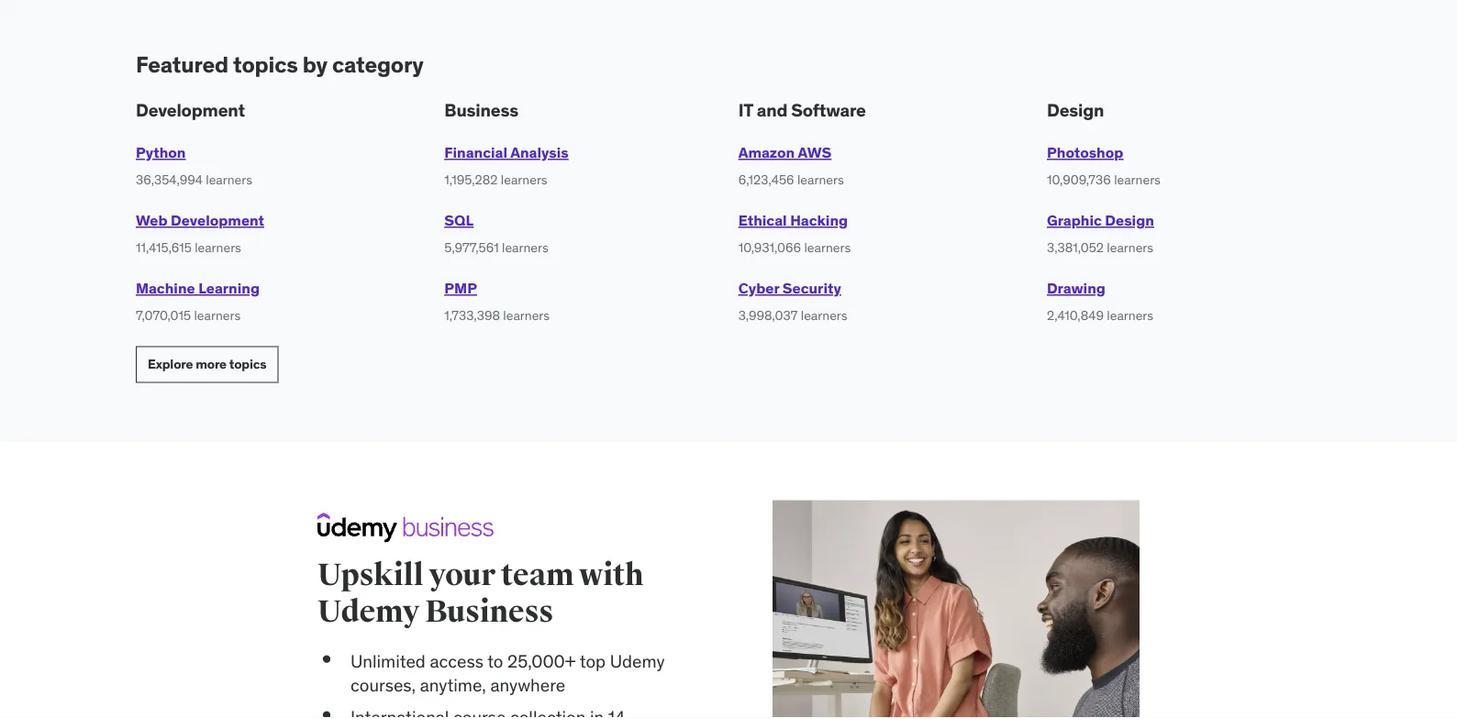 Task type: vqa. For each thing, say whether or not it's contained in the screenshot.


Task type: describe. For each thing, give the bounding box(es) containing it.
ethical hacking link
[[739, 211, 848, 230]]

explore more topics link
[[136, 347, 278, 383]]

learners inside financial analysis 1,195,282 learners
[[501, 171, 548, 188]]

udemy inside unlimited access to 25,000+ top udemy courses, anytime, anywhere
[[610, 650, 665, 672]]

learners inside ethical hacking 10,931,066 learners
[[804, 239, 851, 256]]

upskill
[[318, 557, 423, 595]]

courses,
[[351, 675, 416, 697]]

drawing 2,410,849 learners
[[1047, 279, 1154, 324]]

design inside graphic design 3,381,052 learners
[[1105, 211, 1155, 230]]

learners inside web development 11,415,615 learners
[[195, 239, 241, 256]]

udemy inside upskill your team with udemy business
[[318, 593, 420, 631]]

financial
[[445, 143, 508, 162]]

by
[[303, 51, 328, 78]]

access
[[430, 650, 484, 672]]

6,123,456
[[739, 171, 794, 188]]

small image
[[318, 649, 336, 670]]

web
[[136, 211, 168, 230]]

web development 11,415,615 learners
[[136, 211, 264, 256]]

5,977,561
[[445, 239, 499, 256]]

1 vertical spatial topics
[[229, 356, 267, 373]]

graphic design link
[[1047, 211, 1155, 230]]

anywhere
[[491, 675, 566, 697]]

team
[[501, 557, 574, 595]]

10,909,736
[[1047, 171, 1111, 188]]

web development link
[[136, 211, 264, 230]]

featured topics by category
[[136, 51, 424, 78]]

python
[[136, 143, 186, 162]]

machine
[[136, 279, 195, 298]]

software
[[791, 99, 866, 121]]

sql link
[[445, 211, 474, 230]]

more
[[196, 356, 227, 373]]

and
[[757, 99, 788, 121]]

unlimited
[[351, 650, 426, 672]]

cyber
[[739, 279, 780, 298]]

learners inside graphic design 3,381,052 learners
[[1107, 239, 1154, 256]]

it and software
[[739, 99, 866, 121]]

amazon aws 6,123,456 learners
[[739, 143, 844, 188]]

learners inside pmp 1,733,398 learners
[[503, 307, 550, 324]]

0 vertical spatial business
[[445, 99, 519, 121]]

python link
[[136, 143, 186, 162]]

25,000+
[[508, 650, 576, 672]]

11,415,615
[[136, 239, 192, 256]]

pmp link
[[445, 279, 477, 298]]

graphic design 3,381,052 learners
[[1047, 211, 1155, 256]]

0 vertical spatial topics
[[233, 51, 298, 78]]

pmp
[[445, 279, 477, 298]]

3,998,037
[[739, 307, 798, 324]]

learners inside the drawing 2,410,849 learners
[[1107, 307, 1154, 324]]

0 vertical spatial development
[[136, 99, 245, 121]]



Task type: locate. For each thing, give the bounding box(es) containing it.
learners
[[206, 171, 252, 188], [501, 171, 548, 188], [798, 171, 844, 188], [1114, 171, 1161, 188], [195, 239, 241, 256], [502, 239, 549, 256], [804, 239, 851, 256], [1107, 239, 1154, 256], [194, 307, 241, 324], [503, 307, 550, 324], [801, 307, 848, 324], [1107, 307, 1154, 324]]

0 vertical spatial udemy
[[318, 593, 420, 631]]

cyber security 3,998,037 learners
[[739, 279, 848, 324]]

3,381,052
[[1047, 239, 1104, 256]]

1 vertical spatial udemy
[[610, 650, 665, 672]]

top
[[580, 650, 606, 672]]

learners down graphic design link
[[1107, 239, 1154, 256]]

learners inside machine learning 7,070,015 learners
[[194, 307, 241, 324]]

ethical
[[739, 211, 787, 230]]

2,410,849
[[1047, 307, 1104, 324]]

design
[[1047, 99, 1104, 121], [1105, 211, 1155, 230]]

python 36,354,994 learners
[[136, 143, 252, 188]]

learners inside amazon aws 6,123,456 learners
[[798, 171, 844, 188]]

36,354,994
[[136, 171, 203, 188]]

category
[[332, 51, 424, 78]]

learners down security
[[801, 307, 848, 324]]

drawing link
[[1047, 279, 1106, 298]]

photoshop link
[[1047, 143, 1124, 162]]

small image
[[318, 706, 336, 719]]

photoshop 10,909,736 learners
[[1047, 143, 1161, 188]]

aws
[[798, 143, 832, 162]]

unlimited access to 25,000+ top udemy courses, anytime, anywhere
[[351, 650, 665, 697]]

learners right 1,733,398
[[503, 307, 550, 324]]

it
[[739, 99, 753, 121]]

explore
[[148, 356, 193, 373]]

design right graphic
[[1105, 211, 1155, 230]]

pmp 1,733,398 learners
[[445, 279, 550, 324]]

ethical hacking 10,931,066 learners
[[739, 211, 851, 256]]

1,195,282
[[445, 171, 498, 188]]

1 vertical spatial business
[[425, 593, 553, 631]]

to
[[488, 650, 503, 672]]

0 horizontal spatial design
[[1047, 99, 1104, 121]]

your
[[429, 557, 495, 595]]

learners down web development link
[[195, 239, 241, 256]]

business up financial
[[445, 99, 519, 121]]

amazon aws link
[[739, 143, 832, 162]]

topics right more
[[229, 356, 267, 373]]

learners up web development link
[[206, 171, 252, 188]]

business up to
[[425, 593, 553, 631]]

machine learning link
[[136, 279, 260, 298]]

10,931,066
[[739, 239, 801, 256]]

1 horizontal spatial udemy
[[610, 650, 665, 672]]

learners down analysis
[[501, 171, 548, 188]]

financial analysis 1,195,282 learners
[[445, 143, 569, 188]]

graphic
[[1047, 211, 1102, 230]]

learners inside cyber security 3,998,037 learners
[[801, 307, 848, 324]]

security
[[783, 279, 842, 298]]

learners right 2,410,849
[[1107, 307, 1154, 324]]

udemy
[[318, 593, 420, 631], [610, 650, 665, 672]]

learners inside the sql 5,977,561 learners
[[502, 239, 549, 256]]

7,070,015
[[136, 307, 191, 324]]

udemy up unlimited
[[318, 593, 420, 631]]

learners down aws
[[798, 171, 844, 188]]

udemy business image
[[318, 513, 494, 543]]

topics left by
[[233, 51, 298, 78]]

learners down hacking
[[804, 239, 851, 256]]

upskill your team with udemy business
[[318, 557, 644, 631]]

cyber security link
[[739, 279, 842, 298]]

sql
[[445, 211, 474, 230]]

business
[[445, 99, 519, 121], [425, 593, 553, 631]]

udemy right top
[[610, 650, 665, 672]]

machine learning 7,070,015 learners
[[136, 279, 260, 324]]

development
[[136, 99, 245, 121], [171, 211, 264, 230]]

business inside upskill your team with udemy business
[[425, 593, 553, 631]]

0 vertical spatial design
[[1047, 99, 1104, 121]]

analysis
[[511, 143, 569, 162]]

learners right 5,977,561
[[502, 239, 549, 256]]

learners up graphic design link
[[1114, 171, 1161, 188]]

anytime,
[[420, 675, 486, 697]]

1,733,398
[[445, 307, 500, 324]]

development inside web development 11,415,615 learners
[[171, 211, 264, 230]]

development down python 36,354,994 learners
[[171, 211, 264, 230]]

sql 5,977,561 learners
[[445, 211, 549, 256]]

photoshop
[[1047, 143, 1124, 162]]

amazon
[[739, 143, 795, 162]]

learning
[[198, 279, 260, 298]]

learners down learning
[[194, 307, 241, 324]]

0 horizontal spatial udemy
[[318, 593, 420, 631]]

1 vertical spatial development
[[171, 211, 264, 230]]

featured
[[136, 51, 228, 78]]

hacking
[[790, 211, 848, 230]]

1 horizontal spatial design
[[1105, 211, 1155, 230]]

design up photoshop
[[1047, 99, 1104, 121]]

drawing
[[1047, 279, 1106, 298]]

1 vertical spatial design
[[1105, 211, 1155, 230]]

learners inside python 36,354,994 learners
[[206, 171, 252, 188]]

topics
[[233, 51, 298, 78], [229, 356, 267, 373]]

explore more topics
[[148, 356, 267, 373]]

development down the featured
[[136, 99, 245, 121]]

with
[[579, 557, 644, 595]]

financial analysis link
[[445, 143, 569, 162]]

learners inside photoshop 10,909,736 learners
[[1114, 171, 1161, 188]]



